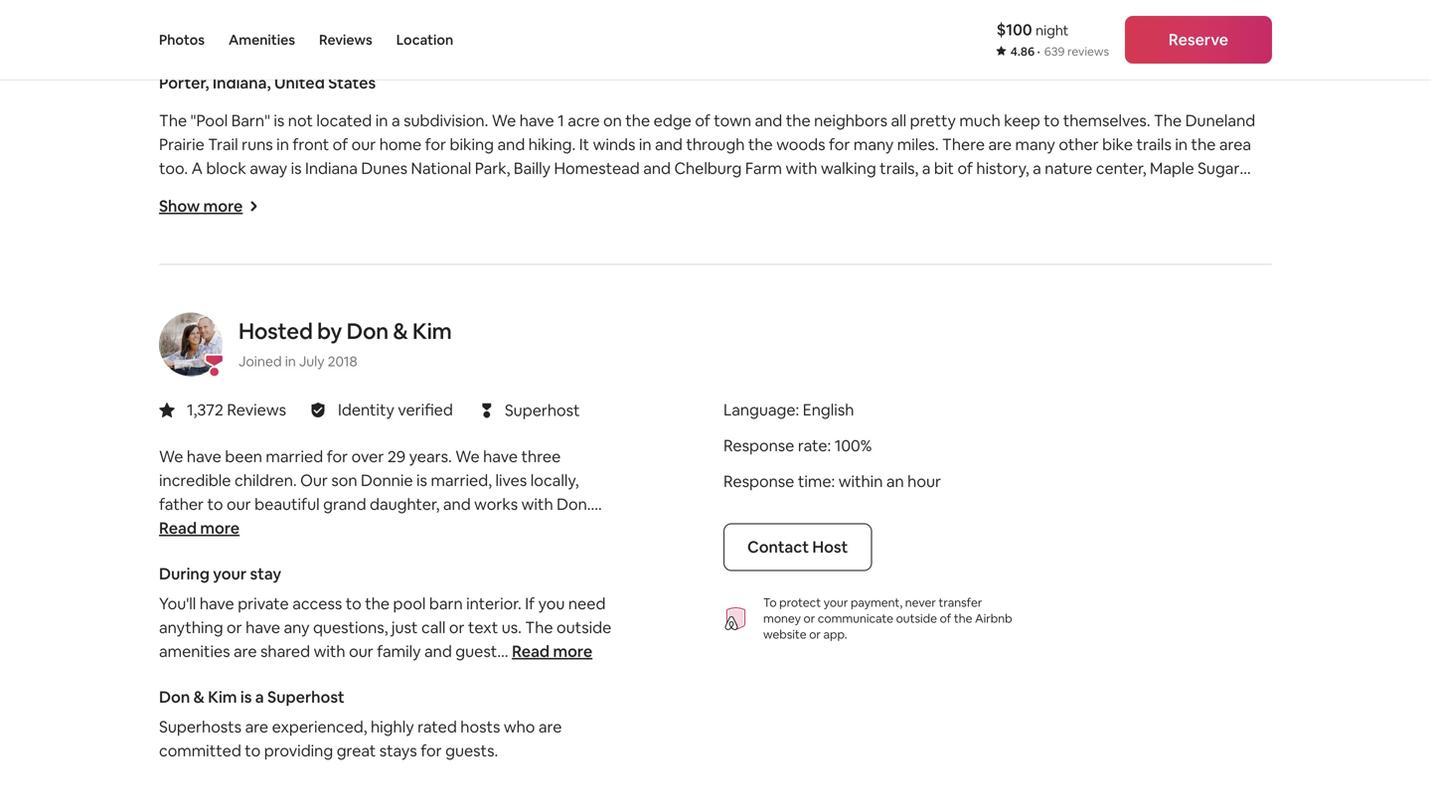 Task type: describe. For each thing, give the bounding box(es) containing it.
to inside the "pool barn" is not located in a subdivision.  we have 1 acre on the edge of town and the neighbors all pretty much keep to themselves.  the duneland prairie trail runs in front of our home for biking and hiking.  it winds in and through the woods for many miles.  there are many other bike trails in the area too.  a block away is indiana dunes national park, bailly homestead and chelburg farm with walking trails, a bit of history, a nature center, maple sugar fest and harvest festival.  the little calumet river is also only a block away and offers some of the best steelhead fishing in the country.
[[1044, 110, 1060, 131]]

about
[[1131, 325, 1175, 345]]

to right 10pm
[[1218, 397, 1234, 417]]

of left "lake"
[[256, 230, 271, 250]]

national up pubs,
[[1171, 230, 1231, 250]]

a up remain
[[306, 397, 314, 417]]

experiences,
[[788, 277, 881, 298]]

2 many from the left
[[1016, 134, 1056, 155]]

don inside hosted by don & kim joined in july 2018
[[347, 317, 389, 345]]

0 horizontal spatial we
[[159, 446, 183, 467]]

well
[[1075, 254, 1103, 274]]

dunes up indianadunes at the left top of page
[[422, 325, 469, 345]]

too. inside the "pool barn" is not located in a subdivision.  we have 1 acre on the edge of town and the neighbors all pretty much keep to themselves.  the duneland prairie trail runs in front of our home for biking and hiking.  it winds in and through the woods for many miles.  there are many other bike trails in the area too.  a block away is indiana dunes national park, bailly homestead and chelburg farm with walking trails, a bit of history, a nature center, maple sugar fest and harvest festival.  the little calumet river is also only a block away and offers some of the best steelhead fishing in the country.
[[159, 158, 188, 178]]

a left map
[[1216, 29, 1221, 41]]

or right call
[[449, 617, 465, 638]]

indiana down the saturday
[[928, 301, 980, 322]]

the up winds
[[626, 110, 650, 131]]

is inside we have been married for over 29 years.  we have three incredible children.  our son donnie is married, lives locally, father to our beautiful grand daughter, and works with don.… read more
[[417, 470, 428, 491]]

money
[[764, 611, 801, 626]]

do
[[455, 397, 474, 417]]

too. inside "the beaches of lake michigan are only minutes away by car or bike including porter beach, the indiana dunes state park, and indiana dunes national park. downtown porter is only 1/2 mile and offers great authentic mexican cuisine at santiago's, some great bbq ribs at wagner's, as well as a couple pubs, and a few churches.  just over the tracks is chesterton, with several boutique shops,  dining experiences, and a saturday european market too.  grocery and fast food are just a couple of miles away.  our population is roughly only 14,000 but over 3.5 million visit the indiana dunes state park and indiana dunes national park each year.  the indiana dunes ranks seventh among the national park service's top attractions nationwide.  to learn more about the opportunities our area offers, see indianadunes website."
[[1125, 277, 1154, 298]]

have up lives
[[483, 446, 518, 467]]

a right as
[[822, 397, 831, 417]]

little
[[379, 182, 416, 202]]

and inside you'll have private access to the pool barn interior.  if you need anything or have any questions, just call or text us.  the outside amenities are shared with our family and guest…
[[425, 641, 452, 662]]

have right do
[[478, 397, 512, 417]]

4.86 · 639 reviews
[[1011, 44, 1110, 59]]

joined
[[239, 352, 282, 370]]

1/2
[[341, 254, 363, 274]]

0 horizontal spatial porter
[[243, 254, 289, 274]]

see
[[376, 349, 401, 369]]

park.
[[1235, 230, 1270, 250]]

your inside to protect your payment, never transfer money or communicate outside of the airbnb website or app.
[[824, 595, 849, 610]]

0 horizontal spatial park
[[223, 325, 255, 345]]

pretty
[[911, 110, 956, 131]]

or left 'app.'
[[810, 627, 821, 642]]

seventh
[[515, 325, 573, 345]]

a down bbq
[[915, 277, 924, 298]]

indiana up about
[[1142, 301, 1195, 322]]

our inside you'll have private access to the pool barn interior.  if you need anything or have any questions, just call or text us.  the outside amenities are shared with our family and guest…
[[349, 641, 374, 662]]

there
[[943, 134, 985, 155]]

are down "churches."
[[229, 301, 253, 322]]

the down walking at top right
[[843, 182, 868, 202]]

the down show
[[159, 230, 187, 250]]

experienced,
[[272, 717, 367, 737]]

year.
[[297, 325, 331, 345]]

have down private
[[246, 617, 280, 638]]

shops,
[[689, 277, 736, 298]]

of right bit
[[958, 158, 973, 178]]

have down during your stay
[[200, 594, 234, 614]]

in right runs
[[277, 134, 289, 155]]

to inside "the beaches of lake michigan are only minutes away by car or bike including porter beach, the indiana dunes state park, and indiana dunes national park. downtown porter is only 1/2 mile and offers great authentic mexican cuisine at santiago's, some great bbq ribs at wagner's, as well as a couple pubs, and a few churches.  just over the tracks is chesterton, with several boutique shops,  dining experiences, and a saturday european market too.  grocery and fast food are just a couple of miles away.  our population is roughly only 14,000 but over 3.5 million visit the indiana dunes state park and indiana dunes national park each year.  the indiana dunes ranks seventh among the national park service's top attractions nationwide.  to learn more about the opportunities our area offers, see indianadunes website."
[[1028, 325, 1046, 345]]

0 vertical spatial block
[[206, 158, 246, 178]]

neighbors inside the "pool barn" is not located in a subdivision.  we have 1 acre on the edge of town and the neighbors all pretty much keep to themselves.  the duneland prairie trail runs in front of our home for biking and hiking.  it winds in and through the woods for many miles.  there are many other bike trails in the area too.  a block away is indiana dunes national park, bailly homestead and chelburg farm with walking trails, a bit of history, a nature center, maple sugar fest and harvest festival.  the little calumet river is also only a block away and offers some of the best steelhead fishing in the country.
[[815, 110, 888, 131]]

river
[[486, 182, 522, 202]]

steelhead
[[908, 182, 981, 202]]

google image
[[164, 15, 230, 41]]

fishing
[[985, 182, 1033, 202]]

a up home
[[392, 110, 400, 131]]

0 vertical spatial away
[[250, 158, 287, 178]]

several
[[564, 277, 616, 298]]

reserve button
[[1126, 16, 1273, 64]]

dunes inside the "pool barn" is not located in a subdivision.  we have 1 acre on the edge of town and the neighbors all pretty much keep to themselves.  the duneland prairie trail runs in front of our home for biking and hiking.  it winds in and through the woods for many miles.  there are many other bike trails in the area too.  a block away is indiana dunes national park, bailly homestead and chelburg farm with walking trails, a bit of history, a nature center, maple sugar fest and harvest festival.  the little calumet river is also only a block away and offers some of the best steelhead fishing in the country.
[[361, 158, 408, 178]]

during your stay
[[159, 564, 282, 584]]

aren't
[[244, 397, 286, 417]]

1 horizontal spatial read
[[512, 641, 550, 662]]

1 horizontal spatial quiet
[[1088, 397, 1126, 417]]

to inside to protect your payment, never transfer money or communicate outside of the airbnb website or app.
[[764, 595, 777, 610]]

read more button for you'll have private access to the pool barn interior.  if you need anything or have any questions, just call or text us.  the outside amenities are shared with our family and guest…
[[512, 640, 593, 664]]

in inside though we aren't in a neighborhood, we do have neighbors and we live on property too.  as a matter of respect, we have a strict quiet hours 10pm to 8am.  all must remain inside during quiet hours with doors and windows shut to assure quiet.
[[290, 397, 302, 417]]

1 horizontal spatial park
[[723, 325, 755, 345]]

need
[[569, 594, 606, 614]]

terms
[[1113, 29, 1141, 41]]

communicate
[[818, 611, 894, 626]]

just inside "the beaches of lake michigan are only minutes away by car or bike including porter beach, the indiana dunes state park, and indiana dunes national park. downtown porter is only 1/2 mile and offers great authentic mexican cuisine at santiago's, some great bbq ribs at wagner's, as well as a couple pubs, and a few churches.  just over the tracks is chesterton, with several boutique shops,  dining experiences, and a saturday european market too.  grocery and fast food are just a couple of miles away.  our population is roughly only 14,000 but over 3.5 million visit the indiana dunes state park and indiana dunes national park each year.  the indiana dunes ranks seventh among the national park service's top attractions nationwide.  to learn more about the opportunities our area offers, see indianadunes website."
[[256, 301, 282, 322]]

wagner's,
[[980, 254, 1052, 274]]

contact host link
[[724, 523, 872, 571]]

in inside hosted by don & kim joined in july 2018
[[285, 352, 296, 370]]

the up farm
[[749, 134, 773, 155]]

winds
[[593, 134, 636, 155]]

only inside the "pool barn" is not located in a subdivision.  we have 1 acre on the edge of town and the neighbors all pretty much keep to themselves.  the duneland prairie trail runs in front of our home for biking and hiking.  it winds in and through the woods for many miles.  there are many other bike trails in the area too.  a block away is indiana dunes national park, bailly homestead and chelburg farm with walking trails, a bit of history, a nature center, maple sugar fest and harvest festival.  the little calumet river is also only a block away and offers some of the best steelhead fishing in the country.
[[572, 182, 603, 202]]

bailly
[[514, 158, 551, 178]]

too. inside though we aren't in a neighborhood, we do have neighbors and we live on property too.  as a matter of respect, we have a strict quiet hours 10pm to 8am.  all must remain inside during quiet hours with doors and windows shut to assure quiet.
[[767, 397, 796, 417]]

0 horizontal spatial couple
[[298, 301, 348, 322]]

to down property
[[713, 421, 729, 441]]

are up mile
[[381, 230, 405, 250]]

0 vertical spatial your
[[213, 564, 247, 584]]

in right fishing
[[1036, 182, 1049, 202]]

national down 14,000
[[660, 325, 720, 345]]

center,
[[1097, 158, 1147, 178]]

8am.
[[159, 421, 195, 441]]

in up home
[[376, 110, 388, 131]]

or inside "the beaches of lake michigan are only minutes away by car or bike including porter beach, the indiana dunes state park, and indiana dunes national park. downtown porter is only 1/2 mile and offers great authentic mexican cuisine at santiago's, some great bbq ribs at wagner's, as well as a couple pubs, and a few churches.  just over the tracks is chesterton, with several boutique shops,  dining experiences, and a saturday european market too.  grocery and fast food are just a couple of miles away.  our population is roughly only 14,000 but over 3.5 million visit the indiana dunes state park and indiana dunes national park each year.  the indiana dunes ranks seventh among the national park service's top attractions nationwide.  to learn more about the opportunities our area offers, see indianadunes website."
[[594, 230, 609, 250]]

airbnb
[[976, 611, 1013, 626]]

our inside "the beaches of lake michigan are only minutes away by car or bike including porter beach, the indiana dunes state park, and indiana dunes national park. downtown porter is only 1/2 mile and offers great authentic mexican cuisine at santiago's, some great bbq ribs at wagner's, as well as a couple pubs, and a few churches.  just over the tracks is chesterton, with several boutique shops,  dining experiences, and a saturday european market too.  grocery and fast food are just a couple of miles away.  our population is roughly only 14,000 but over 3.5 million visit the indiana dunes state park and indiana dunes national park each year.  the indiana dunes ranks seventh among the national park service's top attractions nationwide.  to learn more about the opportunities our area offers, see indianadunes website."
[[262, 349, 287, 369]]

is up away.
[[424, 277, 435, 298]]

in up the maple at the top right
[[1176, 134, 1188, 155]]

our inside we have been married for over 29 years.  we have three incredible children.  our son donnie is married, lives locally, father to our beautiful grand daughter, and works with don.… read more
[[300, 470, 328, 491]]

santiago's,
[[730, 254, 808, 274]]

hiking.
[[529, 134, 576, 155]]

barn"
[[231, 110, 270, 131]]

minutes
[[442, 230, 501, 250]]

0 horizontal spatial reviews
[[227, 400, 286, 420]]

only left minutes
[[408, 230, 439, 250]]

read more button for we have been married for over 29 years.  we have three incredible children.  our son donnie is married, lives locally, father to our beautiful grand daughter, and works with don.…
[[159, 517, 240, 540]]

michigan
[[312, 230, 378, 250]]

0 horizontal spatial state
[[952, 230, 991, 250]]

for up walking at top right
[[829, 134, 851, 155]]

time
[[798, 471, 832, 492]]

area inside "the beaches of lake michigan are only minutes away by car or bike including porter beach, the indiana dunes state park, and indiana dunes national park. downtown porter is only 1/2 mile and offers great authentic mexican cuisine at santiago's, some great bbq ribs at wagner's, as well as a couple pubs, and a few churches.  just over the tracks is chesterton, with several boutique shops,  dining experiences, and a saturday european market too.  grocery and fast food are just a couple of miles away.  our population is roughly only 14,000 but over 3.5 million visit the indiana dunes state park and indiana dunes national park each year.  the indiana dunes ranks seventh among the national park service's top attractions nationwide.  to learn more about the opportunities our area offers, see indianadunes website."
[[290, 349, 322, 369]]

locally,
[[531, 470, 579, 491]]

acre
[[568, 110, 600, 131]]

of left miles
[[351, 301, 366, 322]]

the inside you'll have private access to the pool barn interior.  if you need anything or have any questions, just call or text us.  the outside amenities are shared with our family and guest…
[[525, 617, 553, 638]]

dunes down grocery at the top
[[1199, 301, 1245, 322]]

indiana up well
[[1065, 230, 1117, 250]]

miles
[[370, 301, 408, 322]]

is down several
[[568, 301, 579, 322]]

ribs
[[931, 254, 958, 274]]

sugar
[[1198, 158, 1240, 178]]

are right 'who'
[[539, 717, 562, 737]]

a left strict at the right of page
[[1034, 397, 1043, 417]]

language
[[724, 400, 796, 420]]

the up woods
[[786, 110, 811, 131]]

opportunities
[[159, 349, 259, 369]]

runs
[[242, 134, 273, 155]]

of down located
[[333, 134, 348, 155]]

live
[[649, 397, 673, 417]]

windows
[[609, 421, 674, 441]]

the inside you'll have private access to the pool barn interior.  if you need anything or have any questions, just call or text us.  the outside amenities are shared with our family and guest…
[[365, 594, 390, 614]]

in right winds
[[639, 134, 652, 155]]

the down nature
[[1052, 182, 1077, 202]]

location
[[397, 31, 454, 49]]

only down boutique
[[641, 301, 672, 322]]

the left little
[[347, 182, 375, 202]]

matter
[[834, 397, 885, 417]]

with inside we have been married for over 29 years.  we have three incredible children.  our son donnie is married, lives locally, father to our beautiful grand daughter, and works with don.… read more
[[522, 494, 554, 515]]

on for the
[[604, 110, 622, 131]]

indiana down miles
[[366, 325, 419, 345]]

european
[[996, 277, 1065, 298]]

homestead
[[554, 158, 640, 178]]

to inside we have been married for over 29 years.  we have three incredible children.  our son donnie is married, lives locally, father to our beautiful grand daughter, and works with don.… read more
[[207, 494, 223, 515]]

attractions
[[856, 325, 936, 345]]

identity
[[338, 400, 395, 420]]

much
[[960, 110, 1001, 131]]

dunes down european
[[984, 301, 1030, 322]]

language : english
[[724, 400, 855, 420]]

1 horizontal spatial great
[[478, 254, 517, 274]]

children.
[[235, 470, 297, 491]]

park, inside the "pool barn" is not located in a subdivision.  we have 1 acre on the edge of town and the neighbors all pretty much keep to themselves.  the duneland prairie trail runs in front of our home for biking and hiking.  it winds in and through the woods for many miles.  there are many other bike trails in the area too.  a block away is indiana dunes national park, bailly homestead and chelburg farm with walking trails, a bit of history, a nature center, maple sugar fest and harvest festival.  the little calumet river is also only a block away and offers some of the best steelhead fishing in the country.
[[475, 158, 511, 178]]

2 horizontal spatial great
[[855, 254, 895, 274]]

some inside "the beaches of lake michigan are only minutes away by car or bike including porter beach, the indiana dunes state park, and indiana dunes national park. downtown porter is only 1/2 mile and offers great authentic mexican cuisine at santiago's, some great bbq ribs at wagner's, as well as a couple pubs, and a few churches.  just over the tracks is chesterton, with several boutique shops,  dining experiences, and a saturday european market too.  grocery and fast food are just a couple of miles away.  our population is roughly only 14,000 but over 3.5 million visit the indiana dunes state park and indiana dunes national park each year.  the indiana dunes ranks seventh among the national park service's top attractions nationwide.  to learn more about the opportunities our area offers, see indianadunes website."
[[811, 254, 852, 274]]

private
[[238, 594, 289, 614]]

our inside "the beaches of lake michigan are only minutes away by car or bike including porter beach, the indiana dunes state park, and indiana dunes national park. downtown porter is only 1/2 mile and offers great authentic mexican cuisine at santiago's, some great bbq ribs at wagner's, as well as a couple pubs, and a few churches.  just over the tracks is chesterton, with several boutique shops,  dining experiences, and a saturday european market too.  grocery and fast food are just a couple of miles away.  our population is roughly only 14,000 but over 3.5 million visit the indiana dunes state park and indiana dunes national park each year.  the indiana dunes ranks seventh among the national park service's top attractions nationwide.  to learn more about the opportunities our area offers, see indianadunes website."
[[455, 301, 483, 322]]

providing
[[264, 741, 333, 761]]

more down the need
[[553, 641, 593, 662]]

indiana up bbq
[[847, 230, 899, 250]]

2 horizontal spatial park
[[1076, 301, 1108, 322]]

lives
[[496, 470, 527, 491]]

bike inside "the beaches of lake michigan are only minutes away by car or bike including porter beach, the indiana dunes state park, and indiana dunes national park. downtown porter is only 1/2 mile and offers great authentic mexican cuisine at santiago's, some great bbq ribs at wagner's, as well as a couple pubs, and a few churches.  just over the tracks is chesterton, with several boutique shops,  dining experiences, and a saturday european market too.  grocery and fast food are just a couple of miles away.  our population is roughly only 14,000 but over 3.5 million visit the indiana dunes state park and indiana dunes national park each year.  the indiana dunes ranks seventh among the national park service's top attractions nationwide.  to learn more about the opportunities our area offers, see indianadunes website."
[[613, 230, 643, 250]]

hosted
[[239, 317, 313, 345]]

area inside the "pool barn" is not located in a subdivision.  we have 1 acre on the edge of town and the neighbors all pretty much keep to themselves.  the duneland prairie trail runs in front of our home for biking and hiking.  it winds in and through the woods for many miles.  there are many other bike trails in the area too.  a block away is indiana dunes national park, bailly homestead and chelburg farm with walking trails, a bit of history, a nature center, maple sugar fest and harvest festival.  the little calumet river is also only a block away and offers some of the best steelhead fishing in the country.
[[1220, 134, 1252, 155]]

error
[[1246, 29, 1267, 41]]

the up prairie
[[159, 110, 187, 131]]

just inside you'll have private access to the pool barn interior.  if you need anything or have any questions, just call or text us.  the outside amenities are shared with our family and guest…
[[392, 617, 418, 638]]

1 horizontal spatial reviews
[[319, 31, 373, 49]]

use
[[1155, 29, 1172, 41]]

29
[[388, 446, 406, 467]]

dining
[[740, 277, 785, 298]]

don & kim is a superhost superhosts are experienced, highly rated hosts who are committed to providing great stays for guests.
[[159, 687, 562, 761]]

outside inside you'll have private access to the pool barn interior.  if you need anything or have any questions, just call or text us.  the outside amenities are shared with our family and guest…
[[557, 617, 612, 638]]

1 vertical spatial hours
[[453, 421, 494, 441]]

payment,
[[851, 595, 903, 610]]

more up beaches
[[203, 196, 243, 216]]

all
[[199, 421, 217, 441]]

4.86
[[1011, 44, 1035, 59]]

protect
[[780, 595, 821, 610]]

through
[[686, 134, 745, 155]]

& inside hosted by don & kim joined in july 2018
[[393, 317, 408, 345]]

: for rate
[[828, 435, 832, 456]]

for inside we have been married for over 29 years.  we have three incredible children.  our son donnie is married, lives locally, father to our beautiful grand daughter, and works with don.… read more
[[327, 446, 348, 467]]

bike inside the "pool barn" is not located in a subdivision.  we have 1 acre on the edge of town and the neighbors all pretty much keep to themselves.  the duneland prairie trail runs in front of our home for biking and hiking.  it winds in and through the woods for many miles.  there are many other bike trails in the area too.  a block away is indiana dunes national park, bailly homestead and chelburg farm with walking trails, a bit of history, a nature center, maple sugar fest and harvest festival.  the little calumet river is also only a block away and offers some of the best steelhead fishing in the country.
[[1103, 134, 1134, 155]]

you'll
[[159, 594, 196, 614]]

response for response time
[[724, 471, 795, 492]]

indianadunes
[[405, 349, 504, 369]]

the right beach,
[[818, 230, 843, 250]]

few
[[171, 277, 199, 298]]

the down 1/2
[[347, 277, 372, 298]]

the up trails
[[1155, 110, 1183, 131]]

though
[[159, 397, 215, 417]]

reviews
[[1068, 44, 1110, 59]]

churches.
[[202, 277, 273, 298]]

a down just
[[286, 301, 294, 322]]

is left not
[[274, 110, 285, 131]]

strict
[[1046, 397, 1084, 417]]

location button
[[397, 0, 454, 80]]

a left bit
[[923, 158, 931, 178]]

1 we from the left
[[219, 397, 241, 417]]

highly
[[371, 717, 414, 737]]

with inside "the beaches of lake michigan are only minutes away by car or bike including porter beach, the indiana dunes state park, and indiana dunes national park. downtown porter is only 1/2 mile and offers great authentic mexican cuisine at santiago's, some great bbq ribs at wagner's, as well as a couple pubs, and a few churches.  just over the tracks is chesterton, with several boutique shops,  dining experiences, and a saturday european market too.  grocery and fast food are just a couple of miles away.  our population is roughly only 14,000 but over 3.5 million visit the indiana dunes state park and indiana dunes national park each year.  the indiana dunes ranks seventh among the national park service's top attractions nationwide.  to learn more about the opportunities our area offers, see indianadunes website."
[[529, 277, 561, 298]]

daughter,
[[370, 494, 440, 515]]

photos
[[159, 31, 205, 49]]

or down protect at the right of the page
[[804, 611, 816, 626]]

kim inside hosted by don & kim joined in july 2018
[[413, 317, 452, 345]]

ranks
[[472, 325, 511, 345]]



Task type: vqa. For each thing, say whether or not it's contained in the screenshot.
top 21
no



Task type: locate. For each thing, give the bounding box(es) containing it.
1 vertical spatial neighbors
[[516, 397, 589, 417]]

0 vertical spatial neighbors
[[815, 110, 888, 131]]

3 we from the left
[[624, 397, 645, 417]]

superhost inside don & kim is a superhost superhosts are experienced, highly rated hosts who are committed to providing great stays for guests.
[[268, 687, 345, 707]]

including
[[647, 230, 713, 250]]

cuisine
[[658, 254, 708, 274]]

to inside you'll have private access to the pool barn interior.  if you need anything or have any questions, just call or text us.  the outside amenities are shared with our family and guest…
[[346, 594, 362, 614]]

over down dining
[[755, 301, 788, 322]]

to down incredible
[[207, 494, 223, 515]]

0 vertical spatial to
[[1028, 325, 1046, 345]]

of left use
[[1144, 29, 1153, 41]]

subdivision.
[[404, 110, 489, 131]]

1 as from the left
[[1055, 254, 1071, 274]]

to inside don & kim is a superhost superhosts are experienced, highly rated hosts who are committed to providing great stays for guests.
[[245, 741, 261, 761]]

to up questions,
[[346, 594, 362, 614]]

hosts
[[461, 717, 501, 737]]

0 vertical spatial our
[[455, 301, 483, 322]]

0 vertical spatial :
[[796, 400, 800, 420]]

you'll have private access to the pool barn interior.  if you need anything or have any questions, just call or text us.  the outside amenities are shared with our family and guest…
[[159, 594, 612, 662]]

more inside "the beaches of lake michigan are only minutes away by car or bike including porter beach, the indiana dunes state park, and indiana dunes national park. downtown porter is only 1/2 mile and offers great authentic mexican cuisine at santiago's, some great bbq ribs at wagner's, as well as a couple pubs, and a few churches.  just over the tracks is chesterton, with several boutique shops,  dining experiences, and a saturday european market too.  grocery and fast food are just a couple of miles away.  our population is roughly only 14,000 but over 3.5 million visit the indiana dunes state park and indiana dunes national park each year.  the indiana dunes ranks seventh among the national park service's top attractions nationwide.  to learn more about the opportunities our area offers, see indianadunes website."
[[1089, 325, 1128, 345]]

: left as
[[796, 400, 800, 420]]

2 vertical spatial :
[[832, 471, 836, 492]]

0 horizontal spatial kim
[[208, 687, 237, 707]]

have left strict at the right of page
[[996, 397, 1031, 417]]

don inside don & kim is a superhost superhosts are experienced, highly rated hosts who are committed to providing great stays for guests.
[[159, 687, 190, 707]]

0 vertical spatial state
[[952, 230, 991, 250]]

·
[[1038, 44, 1041, 59]]

for up son
[[327, 446, 348, 467]]

some inside the "pool barn" is not located in a subdivision.  we have 1 acre on the edge of town and the neighbors all pretty much keep to themselves.  the duneland prairie trail runs in front of our home for biking and hiking.  it winds in and through the woods for many miles.  there are many other bike trails in the area too.  a block away is indiana dunes national park, bailly homestead and chelburg farm with walking trails, a bit of history, a nature center, maple sugar fest and harvest festival.  the little calumet river is also only a block away and offers some of the best steelhead fishing in the country.
[[780, 182, 821, 202]]

just up each
[[256, 301, 282, 322]]

the down the roughly
[[631, 325, 656, 345]]

0 vertical spatial some
[[780, 182, 821, 202]]

your left stay
[[213, 564, 247, 584]]

porter up santiago's,
[[716, 230, 763, 250]]

is inside don & kim is a superhost superhosts are experienced, highly rated hosts who are committed to providing great stays for guests.
[[241, 687, 252, 707]]

500 m
[[997, 29, 1028, 41]]

food
[[191, 301, 226, 322]]

1 horizontal spatial state
[[1034, 301, 1073, 322]]

& up see
[[393, 317, 408, 345]]

0 horizontal spatial on
[[604, 110, 622, 131]]

1 vertical spatial state
[[1034, 301, 1073, 322]]

0 horizontal spatial great
[[337, 741, 376, 761]]

of inside to protect your payment, never transfer money or communicate outside of the airbnb website or app.
[[940, 611, 952, 626]]

639
[[1045, 44, 1065, 59]]

0 horizontal spatial our
[[300, 470, 328, 491]]

national
[[411, 158, 472, 178], [1171, 230, 1231, 250], [159, 325, 219, 345], [660, 325, 720, 345]]

as left well
[[1055, 254, 1071, 274]]

we inside the "pool barn" is not located in a subdivision.  we have 1 acre on the edge of town and the neighbors all pretty much keep to themselves.  the duneland prairie trail runs in front of our home for biking and hiking.  it winds in and through the woods for many miles.  there are many other bike trails in the area too.  a block away is indiana dunes national park, bailly homestead and chelburg farm with walking trails, a bit of history, a nature center, maple sugar fest and harvest festival.  the little calumet river is also only a block away and offers some of the best steelhead fishing in the country.
[[492, 110, 516, 131]]

: left within
[[832, 471, 836, 492]]

1 horizontal spatial block
[[618, 182, 658, 202]]

on up winds
[[604, 110, 622, 131]]

area
[[1220, 134, 1252, 155], [290, 349, 322, 369]]

1 horizontal spatial hours
[[1129, 397, 1170, 417]]

don & kim is a superhost. learn more about don & kim. image
[[159, 313, 223, 376], [159, 313, 223, 376]]

0 vertical spatial read
[[159, 518, 197, 538]]

terms of use link
[[1113, 29, 1172, 41]]

offers inside the "pool barn" is not located in a subdivision.  we have 1 acre on the edge of town and the neighbors all pretty much keep to themselves.  the duneland prairie trail runs in front of our home for biking and hiking.  it winds in and through the woods for many miles.  there are many other bike trails in the area too.  a block away is indiana dunes national park, bailly homestead and chelburg farm with walking trails, a bit of history, a nature center, maple sugar fest and harvest festival.  the little calumet river is also only a block away and offers some of the best steelhead fishing in the country.
[[734, 182, 777, 202]]

1 horizontal spatial to
[[1028, 325, 1046, 345]]

keep
[[1005, 110, 1041, 131]]

to left learn
[[1028, 325, 1046, 345]]

have inside the "pool barn" is not located in a subdivision.  we have 1 acre on the edge of town and the neighbors all pretty much keep to themselves.  the duneland prairie trail runs in front of our home for biking and hiking.  it winds in and through the woods for many miles.  there are many other bike trails in the area too.  a block away is indiana dunes national park, bailly homestead and chelburg farm with walking trails, a bit of history, a nature center, maple sugar fest and harvest festival.  the little calumet river is also only a block away and offers some of the best steelhead fishing in the country.
[[520, 110, 555, 131]]

offers
[[734, 182, 777, 202], [431, 254, 474, 274]]

0 vertical spatial on
[[604, 110, 622, 131]]

1 vertical spatial response
[[724, 471, 795, 492]]

0 vertical spatial don
[[347, 317, 389, 345]]

1
[[558, 110, 565, 131]]

only
[[572, 182, 603, 202], [408, 230, 439, 250], [307, 254, 337, 274], [641, 301, 672, 322]]

with inside though we aren't in a neighborhood, we do have neighbors and we live on property too.  as a matter of respect, we have a strict quiet hours 10pm to 8am.  all must remain inside during quiet hours with doors and windows shut to assure quiet.
[[497, 421, 529, 441]]

0 horizontal spatial neighbors
[[516, 397, 589, 417]]

too. right market
[[1125, 277, 1154, 298]]

0 horizontal spatial read
[[159, 518, 197, 538]]

you
[[539, 594, 565, 614]]

for inside don & kim is a superhost superhosts are experienced, highly rated hosts who are committed to providing great stays for guests.
[[421, 741, 442, 761]]

0 horizontal spatial many
[[854, 134, 894, 155]]

response down language
[[724, 435, 795, 456]]

2 we from the left
[[430, 397, 451, 417]]

neighbors inside though we aren't in a neighborhood, we do have neighbors and we live on property too.  as a matter of respect, we have a strict quiet hours 10pm to 8am.  all must remain inside during quiet hours with doors and windows shut to assure quiet.
[[516, 397, 589, 417]]

0 vertical spatial response
[[724, 435, 795, 456]]

response rate : 100%
[[724, 435, 872, 456]]

a inside don & kim is a superhost superhosts are experienced, highly rated hosts who are committed to providing great stays for guests.
[[255, 687, 264, 707]]

are left the shared
[[234, 641, 257, 662]]

the up offers,
[[335, 325, 363, 345]]

over left 29
[[352, 446, 384, 467]]

0 vertical spatial couple
[[1138, 254, 1188, 274]]

1 vertical spatial over
[[755, 301, 788, 322]]

read more button down us.
[[512, 640, 593, 664]]

0 horizontal spatial just
[[256, 301, 282, 322]]

national down fast
[[159, 325, 219, 345]]

united
[[274, 73, 325, 93]]

1 horizontal spatial porter
[[716, 230, 763, 250]]

roughly
[[583, 301, 638, 322]]

over down 1/2
[[311, 277, 343, 298]]

doors
[[532, 421, 575, 441]]

0 vertical spatial quiet
[[1088, 397, 1126, 417]]

1 horizontal spatial couple
[[1138, 254, 1188, 274]]

1 vertical spatial away
[[662, 182, 699, 202]]

states
[[328, 73, 376, 93]]

photos button
[[159, 0, 205, 80]]

it
[[579, 134, 590, 155]]

home
[[380, 134, 422, 155]]

our down chesterton,
[[455, 301, 483, 322]]

kim
[[413, 317, 452, 345], [208, 687, 237, 707]]

2 horizontal spatial over
[[755, 301, 788, 322]]

are up providing
[[245, 717, 269, 737]]

host
[[813, 537, 849, 557]]

to up money
[[764, 595, 777, 610]]

as right well
[[1107, 254, 1123, 274]]

woods
[[777, 134, 826, 155]]

dunes up bbq
[[903, 230, 949, 250]]

1 vertical spatial quiet
[[411, 421, 449, 441]]

or down private
[[227, 617, 242, 638]]

read down us.
[[512, 641, 550, 662]]

our down each
[[262, 349, 287, 369]]

years.
[[409, 446, 452, 467]]

1 horizontal spatial by
[[545, 230, 563, 250]]

0 horizontal spatial over
[[311, 277, 343, 298]]

0 horizontal spatial bike
[[613, 230, 643, 250]]

block down homestead
[[618, 182, 658, 202]]

1 vertical spatial :
[[828, 435, 832, 456]]

country.
[[1081, 182, 1140, 202]]

by
[[545, 230, 563, 250], [317, 317, 342, 345]]

0 vertical spatial superhost
[[505, 400, 580, 421]]

0 vertical spatial by
[[545, 230, 563, 250]]

1 horizontal spatial our
[[455, 301, 483, 322]]

authentic
[[521, 254, 590, 274]]

outside inside to protect your payment, never transfer money or communicate outside of the airbnb website or app.
[[897, 611, 938, 626]]

pool
[[393, 594, 426, 614]]

too. left a
[[159, 158, 188, 178]]

0 horizontal spatial &
[[194, 687, 205, 707]]

nationwide.
[[939, 325, 1024, 345]]

report a map error link
[[1184, 29, 1267, 41]]

website
[[764, 627, 807, 642]]

bit
[[935, 158, 955, 178]]

hours left 10pm
[[1129, 397, 1170, 417]]

a
[[192, 158, 203, 178]]

more down the father
[[200, 518, 240, 538]]

beautiful
[[255, 494, 320, 515]]

offers inside "the beaches of lake michigan are only minutes away by car or bike including porter beach, the indiana dunes state park, and indiana dunes national park. downtown porter is only 1/2 mile and offers great authentic mexican cuisine at santiago's, some great bbq ribs at wagner's, as well as a couple pubs, and a few churches.  just over the tracks is chesterton, with several boutique shops,  dining experiences, and a saturday european market too.  grocery and fast food are just a couple of miles away.  our population is roughly only 14,000 but over 3.5 million visit the indiana dunes state park and indiana dunes national park each year.  the indiana dunes ranks seventh among the national park service's top attractions nationwide.  to learn more about the opportunities our area offers, see indianadunes website."
[[431, 254, 474, 274]]

who
[[504, 717, 535, 737]]

quiet
[[1088, 397, 1126, 417], [411, 421, 449, 441]]

with down locally,
[[522, 494, 554, 515]]

great inside don & kim is a superhost superhosts are experienced, highly rated hosts who are committed to providing great stays for guests.
[[337, 741, 376, 761]]

4 we from the left
[[971, 397, 992, 417]]

stays
[[380, 741, 417, 761]]

our left son
[[300, 470, 328, 491]]

our inside the "pool barn" is not located in a subdivision.  we have 1 acre on the edge of town and the neighbors all pretty much keep to themselves.  the duneland prairie trail runs in front of our home for biking and hiking.  it winds in and through the woods for many miles.  there are many other bike trails in the area too.  a block away is indiana dunes national park, bailly homestead and chelburg farm with walking trails, a bit of history, a nature center, maple sugar fest and harvest festival.  the little calumet river is also only a block away and offers some of the best steelhead fishing in the country.
[[352, 134, 376, 155]]

1 horizontal spatial offers
[[734, 182, 777, 202]]

amenities button
[[229, 0, 295, 80]]

0 horizontal spatial offers
[[431, 254, 474, 274]]

our inside we have been married for over 29 years.  we have three incredible children.  our son donnie is married, lives locally, father to our beautiful grand daughter, and works with don.… read more
[[227, 494, 251, 515]]

of right matter at the right of page
[[888, 397, 903, 417]]

2 horizontal spatial we
[[492, 110, 516, 131]]

at right ribs
[[961, 254, 976, 274]]

many down all
[[854, 134, 894, 155]]

bike up center,
[[1103, 134, 1134, 155]]

superhost up three
[[505, 400, 580, 421]]

1 horizontal spatial superhost
[[505, 400, 580, 421]]

text
[[468, 617, 498, 638]]

the inside to protect your payment, never transfer money or communicate outside of the airbnb website or app.
[[954, 611, 973, 626]]

1 vertical spatial superhost
[[268, 687, 345, 707]]

more right learn
[[1089, 325, 1128, 345]]

2 horizontal spatial away
[[662, 182, 699, 202]]

a
[[1216, 29, 1221, 41], [392, 110, 400, 131], [923, 158, 931, 178], [1033, 158, 1042, 178], [606, 182, 615, 202], [1126, 254, 1135, 274], [159, 277, 168, 298], [915, 277, 924, 298], [286, 301, 294, 322], [306, 397, 314, 417], [822, 397, 831, 417], [1034, 397, 1043, 417], [255, 687, 264, 707]]

park down but
[[723, 325, 755, 345]]

the up "sugar" at the top of the page
[[1192, 134, 1217, 155]]

away down chelburg
[[662, 182, 699, 202]]

dunes down country.
[[1121, 230, 1167, 250]]

within
[[839, 471, 883, 492]]

and inside we have been married for over 29 years.  we have three incredible children.  our son donnie is married, lives locally, father to our beautiful grand daughter, and works with don.… read more
[[443, 494, 471, 515]]

1 many from the left
[[854, 134, 894, 155]]

1 horizontal spatial just
[[392, 617, 418, 638]]

m
[[1016, 29, 1025, 41]]

read inside we have been married for over 29 years.  we have three incredible children.  our son donnie is married, lives locally, father to our beautiful grand daughter, and works with don.… read more
[[159, 518, 197, 538]]

have left 1
[[520, 110, 555, 131]]

just
[[256, 301, 282, 322], [392, 617, 418, 638]]

mexican
[[594, 254, 654, 274]]

are inside you'll have private access to the pool barn interior.  if you need anything or have any questions, just call or text us.  the outside amenities are shared with our family and guest…
[[234, 641, 257, 662]]

away inside "the beaches of lake michigan are only minutes away by car or bike including porter beach, the indiana dunes state park, and indiana dunes national park. downtown porter is only 1/2 mile and offers great authentic mexican cuisine at santiago's, some great bbq ribs at wagner's, as well as a couple pubs, and a few churches.  just over the tracks is chesterton, with several boutique shops,  dining experiences, and a saturday european market too.  grocery and fast food are just a couple of miles away.  our population is roughly only 14,000 but over 3.5 million visit the indiana dunes state park and indiana dunes national park each year.  the indiana dunes ranks seventh among the national park service's top attractions nationwide.  to learn more about the opportunities our area offers, see indianadunes website."
[[504, 230, 542, 250]]

1 horizontal spatial too.
[[767, 397, 796, 417]]

duneland
[[1186, 110, 1256, 131]]

the right about
[[1178, 325, 1203, 345]]

response for response rate
[[724, 435, 795, 456]]

your up communicate
[[824, 595, 849, 610]]

is left also
[[525, 182, 536, 202]]

kim up indianadunes at the left top of page
[[413, 317, 452, 345]]

1 vertical spatial too.
[[1125, 277, 1154, 298]]

population
[[486, 301, 565, 322]]

more inside we have been married for over 29 years.  we have three incredible children.  our son donnie is married, lives locally, father to our beautiful grand daughter, and works with don.… read more
[[200, 518, 240, 538]]

by inside "the beaches of lake michigan are only minutes away by car or bike including porter beach, the indiana dunes state park, and indiana dunes national park. downtown porter is only 1/2 mile and offers great authentic mexican cuisine at santiago's, some great bbq ribs at wagner's, as well as a couple pubs, and a few churches.  just over the tracks is chesterton, with several boutique shops,  dining experiences, and a saturday european market too.  grocery and fast food are just a couple of miles away.  our population is roughly only 14,000 but over 3.5 million visit the indiana dunes state park and indiana dunes national park each year.  the indiana dunes ranks seventh among the national park service's top attractions nationwide.  to learn more about the opportunities our area offers, see indianadunes website."
[[545, 230, 563, 250]]

1 vertical spatial block
[[618, 182, 658, 202]]

0 vertical spatial too.
[[159, 158, 188, 178]]

1 horizontal spatial don
[[347, 317, 389, 345]]

&
[[393, 317, 408, 345], [194, 687, 205, 707]]

indiana
[[305, 158, 358, 178], [847, 230, 899, 250], [1065, 230, 1117, 250], [928, 301, 980, 322], [1142, 301, 1195, 322], [366, 325, 419, 345]]

rate
[[798, 435, 828, 456]]

we up married,
[[456, 446, 480, 467]]

festival.
[[285, 182, 344, 202]]

with inside you'll have private access to the pool barn interior.  if you need anything or have any questions, just call or text us.  the outside amenities are shared with our family and guest…
[[314, 641, 346, 662]]

away
[[250, 158, 287, 178], [662, 182, 699, 202], [504, 230, 542, 250]]

1 horizontal spatial as
[[1107, 254, 1123, 274]]

must
[[220, 421, 257, 441]]

2 response from the top
[[724, 471, 795, 492]]

0 vertical spatial area
[[1220, 134, 1252, 155]]

donnie
[[361, 470, 413, 491]]

0 vertical spatial read more button
[[159, 517, 240, 540]]

for down "subdivision."
[[425, 134, 447, 155]]

town
[[714, 110, 752, 131]]

0 horizontal spatial superhost
[[268, 687, 345, 707]]

or
[[594, 230, 609, 250], [804, 611, 816, 626], [227, 617, 242, 638], [449, 617, 465, 638], [810, 627, 821, 642]]

identity verified
[[338, 400, 453, 420]]

0 horizontal spatial quiet
[[411, 421, 449, 441]]

interior.
[[467, 594, 522, 614]]

a left "few"
[[159, 277, 168, 298]]

amenities
[[229, 31, 295, 49]]

0 vertical spatial over
[[311, 277, 343, 298]]

1 horizontal spatial area
[[1220, 134, 1252, 155]]

0 vertical spatial just
[[256, 301, 282, 322]]

0 horizontal spatial too.
[[159, 158, 188, 178]]

neighbors
[[815, 110, 888, 131], [516, 397, 589, 417]]

0 horizontal spatial as
[[1055, 254, 1071, 274]]

great left bbq
[[855, 254, 895, 274]]

read down the father
[[159, 518, 197, 538]]

with inside the "pool barn" is not located in a subdivision.  we have 1 acre on the edge of town and the neighbors all pretty much keep to themselves.  the duneland prairie trail runs in front of our home for biking and hiking.  it winds in and through the woods for many miles.  there are many other bike trails in the area too.  a block away is indiana dunes national park, bailly homestead and chelburg farm with walking trails, a bit of history, a nature center, maple sugar fest and harvest festival.  the little calumet river is also only a block away and offers some of the best steelhead fishing in the country.
[[786, 158, 818, 178]]

1 horizontal spatial many
[[1016, 134, 1056, 155]]

1 horizontal spatial your
[[824, 595, 849, 610]]

response
[[724, 435, 795, 456], [724, 471, 795, 492]]

on inside the "pool barn" is not located in a subdivision.  we have 1 acre on the edge of town and the neighbors all pretty much keep to themselves.  the duneland prairie trail runs in front of our home for biking and hiking.  it winds in and through the woods for many miles.  there are many other bike trails in the area too.  a block away is indiana dunes national park, bailly homestead and chelburg farm with walking trails, a bit of history, a nature center, maple sugar fest and harvest festival.  the little calumet river is also only a block away and offers some of the best steelhead fishing in the country.
[[604, 110, 622, 131]]

superhosts
[[159, 717, 242, 737]]

over inside we have been married for over 29 years.  we have three incredible children.  our son donnie is married, lives locally, father to our beautiful grand daughter, and works with don.… read more
[[352, 446, 384, 467]]

only down homestead
[[572, 182, 603, 202]]

only left 1/2
[[307, 254, 337, 274]]

in up remain
[[290, 397, 302, 417]]

a down homestead
[[606, 182, 615, 202]]

of up through
[[695, 110, 711, 131]]

away up authentic at the top of the page
[[504, 230, 542, 250]]

though we aren't in a neighborhood, we do have neighbors and we live on property too.  as a matter of respect, we have a strict quiet hours 10pm to 8am.  all must remain inside during quiet hours with doors and windows shut to assure quiet.
[[159, 397, 1234, 441]]

0 horizontal spatial area
[[290, 349, 322, 369]]

2 at from the left
[[961, 254, 976, 274]]

1 horizontal spatial on
[[677, 397, 695, 417]]

1 response from the top
[[724, 435, 795, 456]]

on inside though we aren't in a neighborhood, we do have neighbors and we live on property too.  as a matter of respect, we have a strict quiet hours 10pm to 8am.  all must remain inside during quiet hours with doors and windows shut to assure quiet.
[[677, 397, 695, 417]]

reserve
[[1169, 29, 1229, 50]]

the down if
[[525, 617, 553, 638]]

1 vertical spatial park,
[[995, 230, 1030, 250]]

an
[[887, 471, 905, 492]]

have up incredible
[[187, 446, 222, 467]]

0 vertical spatial reviews
[[319, 31, 373, 49]]

three
[[522, 446, 561, 467]]

on right the live
[[677, 397, 695, 417]]

some
[[780, 182, 821, 202], [811, 254, 852, 274]]

1 vertical spatial read more button
[[512, 640, 593, 664]]

all
[[891, 110, 907, 131]]

read more button
[[159, 517, 240, 540], [512, 640, 593, 664]]

block
[[206, 158, 246, 178], [618, 182, 658, 202]]

of down transfer
[[940, 611, 952, 626]]

reviews button
[[319, 0, 373, 80]]

1 vertical spatial kim
[[208, 687, 237, 707]]

is down front
[[291, 158, 302, 178]]

0 horizontal spatial at
[[711, 254, 726, 274]]

learn
[[1049, 325, 1085, 345]]

block down 'trail'
[[206, 158, 246, 178]]

1 vertical spatial on
[[677, 397, 695, 417]]

0 vertical spatial kim
[[413, 317, 452, 345]]

a right well
[[1126, 254, 1135, 274]]

read
[[159, 518, 197, 538], [512, 641, 550, 662]]

0 horizontal spatial your
[[213, 564, 247, 584]]

1 horizontal spatial &
[[393, 317, 408, 345]]

national inside the "pool barn" is not located in a subdivision.  we have 1 acre on the edge of town and the neighbors all pretty much keep to themselves.  the duneland prairie trail runs in front of our home for biking and hiking.  it winds in and through the woods for many miles.  there are many other bike trails in the area too.  a block away is indiana dunes national park, bailly homestead and chelburg farm with walking trails, a bit of history, a nature center, maple sugar fest and harvest festival.  the little calumet river is also only a block away and offers some of the best steelhead fishing in the country.
[[411, 158, 472, 178]]

works
[[474, 494, 518, 515]]

among
[[576, 325, 628, 345]]

& inside don & kim is a superhost superhosts are experienced, highly rated hosts who are committed to providing great stays for guests.
[[194, 687, 205, 707]]

questions,
[[313, 617, 388, 638]]

1 horizontal spatial bike
[[1103, 134, 1134, 155]]

the
[[159, 110, 187, 131], [1155, 110, 1183, 131], [347, 182, 375, 202], [159, 230, 187, 250], [335, 325, 363, 345], [525, 617, 553, 638]]

2 vertical spatial too.
[[767, 397, 796, 417]]

3.5
[[792, 301, 813, 322]]

1 horizontal spatial kim
[[413, 317, 452, 345]]

away down runs
[[250, 158, 287, 178]]

nature
[[1045, 158, 1093, 178]]

just down pool
[[392, 617, 418, 638]]

indiana inside the "pool barn" is not located in a subdivision.  we have 1 acre on the edge of town and the neighbors all pretty much keep to themselves.  the duneland prairie trail runs in front of our home for biking and hiking.  it winds in and through the woods for many miles.  there are many other bike trails in the area too.  a block away is indiana dunes national park, bailly homestead and chelburg farm with walking trails, a bit of history, a nature center, maple sugar fest and harvest festival.  the little calumet river is also only a block away and offers some of the best steelhead fishing in the country.
[[305, 158, 358, 178]]

: for time
[[832, 471, 836, 492]]

1 horizontal spatial we
[[456, 446, 480, 467]]

1 vertical spatial bike
[[613, 230, 643, 250]]

1 vertical spatial your
[[824, 595, 849, 610]]

barn
[[429, 594, 463, 614]]

on for property
[[677, 397, 695, 417]]

to
[[1044, 110, 1060, 131], [1218, 397, 1234, 417], [713, 421, 729, 441], [207, 494, 223, 515], [346, 594, 362, 614], [245, 741, 261, 761]]

0 vertical spatial hours
[[1129, 397, 1170, 417]]

2 as from the left
[[1107, 254, 1123, 274]]

a left nature
[[1033, 158, 1042, 178]]

park, inside "the beaches of lake michigan are only minutes away by car or bike including porter beach, the indiana dunes state park, and indiana dunes national park. downtown porter is only 1/2 mile and offers great authentic mexican cuisine at santiago's, some great bbq ribs at wagner's, as well as a couple pubs, and a few churches.  just over the tracks is chesterton, with several boutique shops,  dining experiences, and a saturday european market too.  grocery and fast food are just a couple of miles away.  our population is roughly only 14,000 but over 3.5 million visit the indiana dunes state park and indiana dunes national park each year.  the indiana dunes ranks seventh among the national park service's top attractions nationwide.  to learn more about the opportunities our area offers, see indianadunes website."
[[995, 230, 1030, 250]]

state up learn
[[1034, 301, 1073, 322]]

of down walking at top right
[[824, 182, 839, 202]]

many down 'keep'
[[1016, 134, 1056, 155]]

1 vertical spatial reviews
[[227, 400, 286, 420]]

hours down do
[[453, 421, 494, 441]]

the down transfer
[[954, 611, 973, 626]]

0 horizontal spatial to
[[764, 595, 777, 610]]

prairie
[[159, 134, 205, 155]]

july
[[299, 352, 325, 370]]

1 horizontal spatial neighbors
[[815, 110, 888, 131]]

dunes up little
[[361, 158, 408, 178]]

of inside though we aren't in a neighborhood, we do have neighbors and we live on property too.  as a matter of respect, we have a strict quiet hours 10pm to 8am.  all must remain inside during quiet hours with doors and windows shut to assure quiet.
[[888, 397, 903, 417]]

google map
showing 7 points of interest. region
[[69, 0, 1341, 232]]

1 vertical spatial some
[[811, 254, 852, 274]]

"pool
[[191, 110, 228, 131]]

0 horizontal spatial park,
[[475, 158, 511, 178]]

0 vertical spatial bike
[[1103, 134, 1134, 155]]

2 horizontal spatial too.
[[1125, 277, 1154, 298]]

superhost up experienced, in the left of the page
[[268, 687, 345, 707]]

call
[[422, 617, 446, 638]]

app.
[[824, 627, 848, 642]]

we down 8am.
[[159, 446, 183, 467]]

are inside the "pool barn" is not located in a subdivision.  we have 1 acre on the edge of town and the neighbors all pretty much keep to themselves.  the duneland prairie trail runs in front of our home for biking and hiking.  it winds in and through the woods for many miles.  there are many other bike trails in the area too.  a block away is indiana dunes national park, bailly homestead and chelburg farm with walking trails, a bit of history, a nature center, maple sugar fest and harvest festival.  the little calumet river is also only a block away and offers some of the best steelhead fishing in the country.
[[989, 134, 1012, 155]]

the up attractions on the right top
[[900, 301, 924, 322]]

area down duneland
[[1220, 134, 1252, 155]]

1 at from the left
[[711, 254, 726, 274]]

1 horizontal spatial outside
[[897, 611, 938, 626]]

by inside hosted by don & kim joined in july 2018
[[317, 317, 342, 345]]

is down "lake"
[[292, 254, 303, 274]]

kim inside don & kim is a superhost superhosts are experienced, highly rated hosts who are committed to providing great stays for guests.
[[208, 687, 237, 707]]



